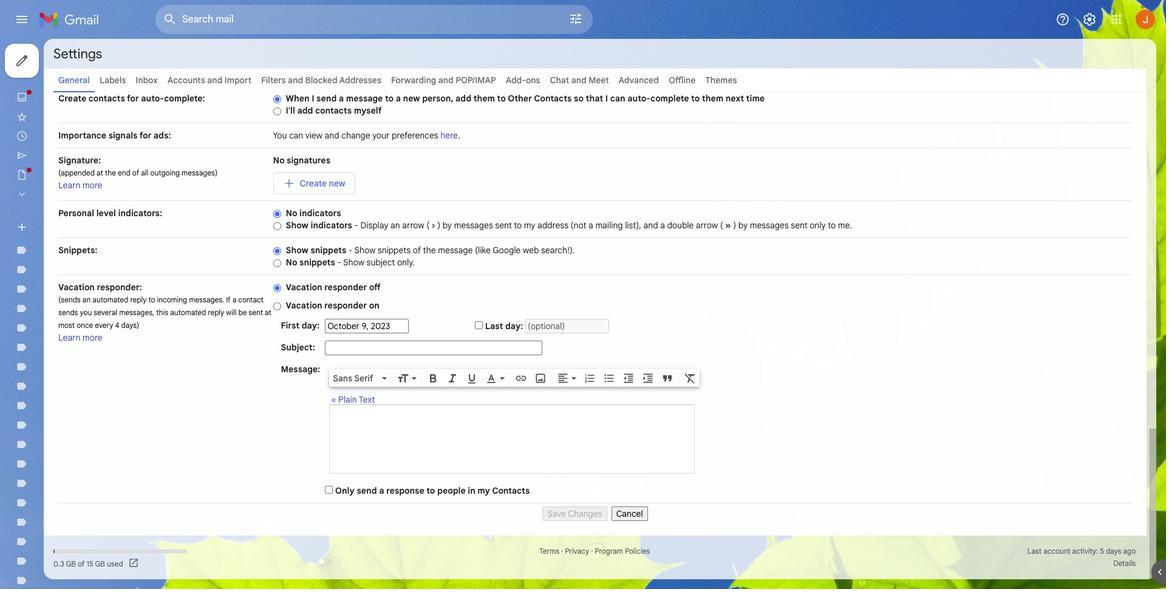 Task type: vqa. For each thing, say whether or not it's contained in the screenshot.
will
yes



Task type: describe. For each thing, give the bounding box(es) containing it.
double
[[667, 220, 694, 231]]

5
[[1100, 547, 1104, 556]]

a down forwarding
[[396, 93, 401, 104]]

responder for on
[[324, 300, 367, 311]]

activity:
[[1072, 547, 1098, 556]]

bulleted list ‪(⌘⇧8)‬ image
[[603, 372, 615, 384]]

terms · privacy · program policies
[[539, 547, 650, 556]]

create contacts for auto-complete:
[[58, 93, 205, 104]]

general link
[[58, 75, 90, 86]]

(appended
[[58, 168, 95, 177]]

web
[[523, 245, 539, 256]]

0 vertical spatial my
[[524, 220, 535, 231]]

1 ( from the left
[[427, 220, 430, 231]]

1 vertical spatial reply
[[208, 308, 224, 317]]

« plain text
[[331, 394, 375, 405]]

to down offline
[[691, 93, 700, 104]]

2 · from the left
[[591, 547, 593, 556]]

1 messages from the left
[[454, 220, 493, 231]]

accounts
[[167, 75, 205, 86]]

privacy
[[565, 547, 589, 556]]

details
[[1114, 559, 1136, 568]]

account
[[1044, 547, 1071, 556]]

to up google
[[514, 220, 522, 231]]

1 horizontal spatial an
[[391, 220, 400, 231]]

chat and meet
[[550, 75, 609, 86]]

messages)
[[182, 168, 218, 177]]

last for last account activity: 5 days ago details
[[1028, 547, 1042, 556]]

complete:
[[164, 93, 205, 104]]

first day:
[[281, 320, 320, 331]]

at inside the signature: (appended at the end of all outgoing messages) learn more
[[97, 168, 103, 177]]

be
[[238, 308, 247, 317]]

2 gb from the left
[[95, 559, 105, 568]]

incoming
[[157, 295, 187, 304]]

indent less ‪(⌘[)‬ image
[[623, 372, 635, 384]]

changes
[[568, 508, 602, 519]]

0 horizontal spatial automated
[[92, 295, 128, 304]]

google
[[493, 245, 521, 256]]

meet
[[589, 75, 609, 86]]

1 vertical spatial the
[[423, 245, 436, 256]]

at inside vacation responder: (sends an automated reply to incoming messages. if a contact sends you several messages, this automated reply will be sent at most once every 4 days) learn more
[[265, 308, 271, 317]]

a left response
[[379, 485, 384, 496]]

Vacation responder off radio
[[273, 284, 281, 293]]

1 horizontal spatial automated
[[170, 308, 206, 317]]

When I send a message to a new person, add them to Other Contacts so that I can auto-complete to them next time radio
[[273, 95, 281, 104]]

other
[[508, 93, 532, 104]]

search mail image
[[159, 9, 181, 30]]

follow link to manage storage image
[[128, 558, 140, 570]]

create new
[[300, 178, 345, 189]]

end
[[118, 168, 130, 177]]

0.3 gb of 15 gb used
[[53, 559, 123, 568]]

Show indicators radio
[[273, 222, 281, 231]]

to inside vacation responder: (sends an automated reply to incoming messages. if a contact sends you several messages, this automated reply will be sent at most once every 4 days) learn more
[[148, 295, 155, 304]]

learn inside vacation responder: (sends an automated reply to incoming messages. if a contact sends you several messages, this automated reply will be sent at most once every 4 days) learn more
[[58, 332, 81, 343]]

0 horizontal spatial my
[[478, 485, 490, 496]]

new inside button
[[329, 178, 345, 189]]

vacation responder on
[[286, 300, 379, 311]]

that
[[586, 93, 603, 104]]

in
[[468, 485, 475, 496]]

of for snippets
[[413, 245, 421, 256]]

quote ‪(⌘⇧9)‬ image
[[662, 372, 674, 384]]

advanced link
[[619, 75, 659, 86]]

used
[[107, 559, 123, 568]]

signature: (appended at the end of all outgoing messages) learn more
[[58, 155, 218, 191]]

0 vertical spatial add
[[456, 93, 471, 104]]

learn more link for responder:
[[58, 332, 102, 343]]

accounts and import
[[167, 75, 251, 86]]

and for forwarding
[[438, 75, 454, 86]]

last day:
[[485, 321, 523, 332]]

change
[[341, 130, 370, 141]]

program policies link
[[595, 547, 650, 556]]

2 vertical spatial no
[[286, 257, 297, 268]]

here
[[441, 130, 458, 141]]

to down forwarding
[[385, 93, 394, 104]]

last account activity: 5 days ago details
[[1028, 547, 1136, 568]]

vacation for vacation responder: (sends an automated reply to incoming messages. if a contact sends you several messages, this automated reply will be sent at most once every 4 days) learn more
[[58, 282, 95, 293]]

responder:
[[97, 282, 142, 293]]

forwarding and pop/imap
[[391, 75, 496, 86]]

next
[[726, 93, 744, 104]]

2 ( from the left
[[720, 220, 723, 231]]

terms
[[539, 547, 559, 556]]

no for no indicators
[[286, 208, 297, 219]]

only
[[335, 485, 355, 496]]

vacation for vacation responder off
[[286, 282, 322, 293]]

1 by from the left
[[443, 220, 452, 231]]

subject:
[[281, 342, 315, 353]]

1 auto- from the left
[[141, 93, 164, 104]]

Last day: text field
[[525, 319, 609, 333]]

a up i'll add contacts myself
[[339, 93, 344, 104]]

if
[[226, 295, 231, 304]]

sans
[[333, 373, 352, 384]]

1 horizontal spatial can
[[610, 93, 625, 104]]

main menu image
[[15, 12, 29, 27]]

remove formatting ‪(⌘\)‬ image
[[684, 372, 696, 384]]

settings image
[[1082, 12, 1097, 27]]

2 auto- from the left
[[628, 93, 651, 104]]

chat
[[550, 75, 569, 86]]

0 horizontal spatial of
[[78, 559, 85, 568]]

indicators for show
[[311, 220, 352, 231]]

2 by from the left
[[738, 220, 748, 231]]

signature:
[[58, 155, 101, 166]]

more inside the signature: (appended at the end of all outgoing messages) learn more
[[83, 180, 102, 191]]

1 horizontal spatial new
[[403, 93, 420, 104]]

i'll add contacts myself
[[286, 105, 382, 116]]

for for contacts
[[127, 93, 139, 104]]

and for chat
[[571, 75, 586, 86]]

sent inside vacation responder: (sends an automated reply to incoming messages. if a contact sends you several messages, this automated reply will be sent at most once every 4 days) learn more
[[249, 308, 263, 317]]

response
[[386, 485, 424, 496]]

on
[[369, 300, 379, 311]]

cancel
[[616, 508, 643, 519]]

view
[[305, 130, 323, 141]]

level
[[96, 208, 116, 219]]

Last day: checkbox
[[475, 321, 483, 329]]

address
[[538, 220, 569, 231]]

0 horizontal spatial reply
[[130, 295, 147, 304]]

accounts and import link
[[167, 75, 251, 86]]

learn inside the signature: (appended at the end of all outgoing messages) learn more
[[58, 180, 81, 191]]

sends
[[58, 308, 78, 317]]

list),
[[625, 220, 641, 231]]

myself
[[354, 105, 382, 116]]

Only send a response to people in my Contacts checkbox
[[325, 486, 333, 494]]

2 messages from the left
[[750, 220, 789, 231]]

search!).
[[541, 245, 575, 256]]

2 i from the left
[[605, 93, 608, 104]]

themes
[[705, 75, 737, 86]]

first
[[281, 320, 300, 331]]

here link
[[441, 130, 458, 141]]

more inside vacation responder: (sends an automated reply to incoming messages. if a contact sends you several messages, this automated reply will be sent at most once every 4 days) learn more
[[83, 332, 102, 343]]

show left subject
[[343, 257, 364, 268]]

and for filters
[[288, 75, 303, 86]]

1 vertical spatial message
[[438, 245, 473, 256]]

2 ) from the left
[[733, 220, 736, 231]]

several
[[94, 308, 117, 317]]

show indicators - display an arrow ( › ) by messages sent to my address (not a mailing list), and a double arrow ( » ) by messages sent only to me.
[[286, 220, 852, 231]]

sans serif
[[333, 373, 373, 384]]

preferences
[[392, 130, 438, 141]]

1 them from the left
[[474, 93, 495, 104]]

for for signals
[[140, 130, 151, 141]]

signals
[[109, 130, 138, 141]]

importance signals for ads:
[[58, 130, 171, 141]]

insert image image
[[535, 372, 547, 384]]

add-ons
[[506, 75, 540, 86]]

addresses
[[339, 75, 381, 86]]

1 vertical spatial contacts
[[315, 105, 352, 116]]

terms link
[[539, 547, 559, 556]]

link ‪(⌘k)‬ image
[[515, 372, 527, 384]]

snippets up only.
[[378, 245, 411, 256]]



Task type: locate. For each thing, give the bounding box(es) containing it.
and right view
[[325, 130, 339, 141]]

an
[[391, 220, 400, 231], [82, 295, 91, 304]]

them down the themes
[[702, 93, 724, 104]]

0 vertical spatial send
[[317, 93, 337, 104]]

messages right '»'
[[750, 220, 789, 231]]

0 horizontal spatial an
[[82, 295, 91, 304]]

only
[[810, 220, 826, 231]]

1 ) from the left
[[437, 220, 440, 231]]

· right privacy
[[591, 547, 593, 556]]

0 horizontal spatial by
[[443, 220, 452, 231]]

auto- down the "inbox" link
[[141, 93, 164, 104]]

automated
[[92, 295, 128, 304], [170, 308, 206, 317]]

1 horizontal spatial create
[[300, 178, 327, 189]]

cancel button
[[611, 507, 648, 521]]

1 horizontal spatial message
[[438, 245, 473, 256]]

off
[[369, 282, 381, 293]]

1 horizontal spatial arrow
[[696, 220, 718, 231]]

navigation containing save changes
[[58, 504, 1132, 521]]

1 gb from the left
[[66, 559, 76, 568]]

None search field
[[155, 5, 593, 34]]

advanced
[[619, 75, 659, 86]]

day: right first
[[302, 320, 320, 331]]

0 horizontal spatial at
[[97, 168, 103, 177]]

- for display an arrow (
[[354, 220, 358, 231]]

inbox link
[[136, 75, 158, 86]]

and left import
[[207, 75, 222, 86]]

navigation
[[0, 39, 146, 589], [58, 504, 1132, 521]]

privacy link
[[565, 547, 589, 556]]

day: right last day: option
[[505, 321, 523, 332]]

signatures
[[287, 155, 330, 166]]

0 vertical spatial responder
[[324, 282, 367, 293]]

1 horizontal spatial at
[[265, 308, 271, 317]]

offline
[[669, 75, 696, 86]]

all
[[141, 168, 148, 177]]

at right (appended
[[97, 168, 103, 177]]

0 vertical spatial message
[[346, 93, 383, 104]]

1 horizontal spatial by
[[738, 220, 748, 231]]

save
[[547, 508, 566, 519]]

numbered list ‪(⌘⇧7)‬ image
[[584, 372, 596, 384]]

by right ›
[[443, 220, 452, 231]]

an up you
[[82, 295, 91, 304]]

add-
[[506, 75, 526, 86]]

more down once
[[83, 332, 102, 343]]

and up when on the left of the page
[[288, 75, 303, 86]]

the down ›
[[423, 245, 436, 256]]

save changes
[[547, 508, 602, 519]]

vacation up (sends
[[58, 282, 95, 293]]

an inside vacation responder: (sends an automated reply to incoming messages. if a contact sends you several messages, this automated reply will be sent at most once every 4 days) learn more
[[82, 295, 91, 304]]

show right show indicators option
[[286, 220, 309, 231]]

bold ‪(⌘b)‬ image
[[427, 372, 439, 384]]

by right '»'
[[738, 220, 748, 231]]

0 horizontal spatial auto-
[[141, 93, 164, 104]]

1 horizontal spatial add
[[456, 93, 471, 104]]

labels
[[100, 75, 126, 86]]

my left the address
[[524, 220, 535, 231]]

and up person,
[[438, 75, 454, 86]]

0 horizontal spatial (
[[427, 220, 430, 231]]

arrow left ›
[[402, 220, 424, 231]]

) right ›
[[437, 220, 440, 231]]

1 responder from the top
[[324, 282, 367, 293]]

days)
[[121, 321, 139, 330]]

last left account
[[1028, 547, 1042, 556]]

1 horizontal spatial send
[[357, 485, 377, 496]]

create down signatures
[[300, 178, 327, 189]]

learn down (appended
[[58, 180, 81, 191]]

0 horizontal spatial messages
[[454, 220, 493, 231]]

advanced search options image
[[564, 7, 588, 31]]

.
[[458, 130, 460, 141]]

no for no signatures
[[273, 155, 285, 166]]

0 horizontal spatial gb
[[66, 559, 76, 568]]

1 horizontal spatial contacts
[[315, 105, 352, 116]]

show up no snippets - show subject only.
[[354, 245, 376, 256]]

the left end
[[105, 168, 116, 177]]

2 horizontal spatial -
[[354, 220, 358, 231]]

so
[[574, 93, 584, 104]]

»
[[725, 220, 731, 231]]

Subject text field
[[325, 341, 543, 355]]

1 horizontal spatial them
[[702, 93, 724, 104]]

ago
[[1123, 547, 1136, 556]]

1 vertical spatial an
[[82, 295, 91, 304]]

every
[[95, 321, 113, 330]]

sent right be
[[249, 308, 263, 317]]

message:
[[281, 364, 320, 375]]

No snippets radio
[[273, 259, 281, 268]]

2 more from the top
[[83, 332, 102, 343]]

1 vertical spatial can
[[289, 130, 303, 141]]

learn more link down once
[[58, 332, 102, 343]]

- up vacation responder off
[[337, 257, 341, 268]]

to left me.
[[828, 220, 836, 231]]

send up i'll add contacts myself
[[317, 93, 337, 104]]

a right "if"
[[232, 295, 236, 304]]

to up "messages,"
[[148, 295, 155, 304]]

add down pop/imap at the left of page
[[456, 93, 471, 104]]

First day: text field
[[325, 319, 409, 333]]

only.
[[397, 257, 415, 268]]

filters and blocked addresses link
[[261, 75, 381, 86]]

new down forwarding
[[403, 93, 420, 104]]

›
[[432, 220, 435, 231]]

0 vertical spatial learn more link
[[58, 180, 102, 191]]

reply
[[130, 295, 147, 304], [208, 308, 224, 317]]

1 horizontal spatial i
[[605, 93, 608, 104]]

ons
[[526, 75, 540, 86]]

last for last day:
[[485, 321, 503, 332]]

create for create new
[[300, 178, 327, 189]]

reply up "messages,"
[[130, 295, 147, 304]]

message left (like
[[438, 245, 473, 256]]

add down when on the left of the page
[[297, 105, 313, 116]]

1 vertical spatial contacts
[[492, 485, 530, 496]]

( left ›
[[427, 220, 430, 231]]

1 more from the top
[[83, 180, 102, 191]]

indent more ‪(⌘])‬ image
[[642, 372, 654, 384]]

1 horizontal spatial messages
[[750, 220, 789, 231]]

last inside last account activity: 5 days ago details
[[1028, 547, 1042, 556]]

arrow
[[402, 220, 424, 231], [696, 220, 718, 231]]

and up so
[[571, 75, 586, 86]]

display
[[361, 220, 388, 231]]

to left people on the bottom left of page
[[427, 485, 435, 496]]

2 arrow from the left
[[696, 220, 718, 231]]

1 vertical spatial add
[[297, 105, 313, 116]]

1 horizontal spatial ·
[[591, 547, 593, 556]]

0 horizontal spatial the
[[105, 168, 116, 177]]

(not
[[571, 220, 586, 231]]

0 horizontal spatial i
[[312, 93, 314, 104]]

1 vertical spatial for
[[140, 130, 151, 141]]

1 vertical spatial no
[[286, 208, 297, 219]]

footer
[[44, 545, 1147, 570]]

can right the you
[[289, 130, 303, 141]]

vacation up first day:
[[286, 300, 322, 311]]

days
[[1106, 547, 1122, 556]]

1 learn from the top
[[58, 180, 81, 191]]

Show snippets radio
[[273, 246, 281, 256]]

no down the you
[[273, 155, 285, 166]]

No indicators radio
[[273, 209, 281, 219]]

1 horizontal spatial gb
[[95, 559, 105, 568]]

1 vertical spatial new
[[329, 178, 345, 189]]

ads:
[[154, 130, 171, 141]]

forwarding and pop/imap link
[[391, 75, 496, 86]]

sent left only
[[791, 220, 808, 231]]

blocked
[[305, 75, 337, 86]]

of left "15"
[[78, 559, 85, 568]]

formatting options toolbar
[[329, 369, 700, 387]]

person,
[[422, 93, 453, 104]]

0 vertical spatial indicators
[[300, 208, 341, 219]]

i'll
[[286, 105, 295, 116]]

1 horizontal spatial last
[[1028, 547, 1042, 556]]

0 horizontal spatial last
[[485, 321, 503, 332]]

·
[[561, 547, 563, 556], [591, 547, 593, 556]]

2 horizontal spatial sent
[[791, 220, 808, 231]]

to
[[385, 93, 394, 104], [497, 93, 506, 104], [691, 93, 700, 104], [514, 220, 522, 231], [828, 220, 836, 231], [148, 295, 155, 304], [427, 485, 435, 496]]

1 vertical spatial learn more link
[[58, 332, 102, 343]]

0 vertical spatial an
[[391, 220, 400, 231]]

learn down most
[[58, 332, 81, 343]]

snippets
[[311, 245, 346, 256], [378, 245, 411, 256], [300, 257, 335, 268]]

1 horizontal spatial auto-
[[628, 93, 651, 104]]

1 vertical spatial send
[[357, 485, 377, 496]]

vacation inside vacation responder: (sends an automated reply to incoming messages. if a contact sends you several messages, this automated reply will be sent at most once every 4 days) learn more
[[58, 282, 95, 293]]

to left other
[[497, 93, 506, 104]]

2 learn from the top
[[58, 332, 81, 343]]

policies
[[625, 547, 650, 556]]

of up only.
[[413, 245, 421, 256]]

0 vertical spatial new
[[403, 93, 420, 104]]

1 vertical spatial at
[[265, 308, 271, 317]]

messages,
[[119, 308, 154, 317]]

1 i from the left
[[312, 93, 314, 104]]

-
[[354, 220, 358, 231], [349, 245, 352, 256], [337, 257, 341, 268]]

create for create contacts for auto-complete:
[[58, 93, 86, 104]]

(
[[427, 220, 430, 231], [720, 220, 723, 231]]

messages up (like
[[454, 220, 493, 231]]

no right 'no indicators' option
[[286, 208, 297, 219]]

day: for first day:
[[302, 320, 320, 331]]

snippets up vacation responder off
[[300, 257, 335, 268]]

send right only
[[357, 485, 377, 496]]

day: for last day:
[[505, 321, 523, 332]]

personal level indicators:
[[58, 208, 162, 219]]

0 horizontal spatial create
[[58, 93, 86, 104]]

1 learn more link from the top
[[58, 180, 102, 191]]

0 vertical spatial at
[[97, 168, 103, 177]]

themes link
[[705, 75, 737, 86]]

1 vertical spatial create
[[300, 178, 327, 189]]

0 vertical spatial no
[[273, 155, 285, 166]]

and right list), on the top right
[[644, 220, 658, 231]]

i right when on the left of the page
[[312, 93, 314, 104]]

1 horizontal spatial sent
[[495, 220, 512, 231]]

1 vertical spatial indicators
[[311, 220, 352, 231]]

1 · from the left
[[561, 547, 563, 556]]

1 horizontal spatial my
[[524, 220, 535, 231]]

(like
[[475, 245, 491, 256]]

details link
[[1114, 559, 1136, 568]]

of inside the signature: (appended at the end of all outgoing messages) learn more
[[132, 168, 139, 177]]

footer containing terms
[[44, 545, 1147, 570]]

no right no snippets option on the left top of page
[[286, 257, 297, 268]]

indicators down create new
[[300, 208, 341, 219]]

filters and blocked addresses
[[261, 75, 381, 86]]

new
[[403, 93, 420, 104], [329, 178, 345, 189]]

0 vertical spatial automated
[[92, 295, 128, 304]]

no snippets - show subject only.
[[286, 257, 415, 268]]

vacation right vacation responder off option
[[286, 282, 322, 293]]

more down (appended
[[83, 180, 102, 191]]

underline ‪(⌘u)‬ image
[[466, 373, 478, 385]]

save changes button
[[543, 507, 607, 521]]

automated down incoming
[[170, 308, 206, 317]]

responder down vacation responder off
[[324, 300, 367, 311]]

0.3
[[53, 559, 64, 568]]

0 vertical spatial can
[[610, 93, 625, 104]]

contacts down labels link
[[89, 93, 125, 104]]

contacts right "in"
[[492, 485, 530, 496]]

Search mail text field
[[182, 13, 535, 26]]

at left vacation responder on radio
[[265, 308, 271, 317]]

for left ads:
[[140, 130, 151, 141]]

can
[[610, 93, 625, 104], [289, 130, 303, 141]]

0 horizontal spatial can
[[289, 130, 303, 141]]

0 vertical spatial -
[[354, 220, 358, 231]]

gb right 0.3
[[66, 559, 76, 568]]

contacts up view
[[315, 105, 352, 116]]

2 learn more link from the top
[[58, 332, 102, 343]]

vacation for vacation responder on
[[286, 300, 322, 311]]

and for accounts
[[207, 75, 222, 86]]

when
[[286, 93, 310, 104]]

0 horizontal spatial for
[[127, 93, 139, 104]]

show
[[286, 220, 309, 231], [286, 245, 309, 256], [354, 245, 376, 256], [343, 257, 364, 268]]

learn more link
[[58, 180, 102, 191], [58, 332, 102, 343]]

indicators down no indicators
[[311, 220, 352, 231]]

1 horizontal spatial the
[[423, 245, 436, 256]]

support image
[[1056, 12, 1070, 27]]

an right display
[[391, 220, 400, 231]]

responder up vacation responder on
[[324, 282, 367, 293]]

0 horizontal spatial contacts
[[89, 93, 125, 104]]

show snippets - show snippets of the message (like google web search!).
[[286, 245, 575, 256]]

and
[[207, 75, 222, 86], [288, 75, 303, 86], [438, 75, 454, 86], [571, 75, 586, 86], [325, 130, 339, 141], [644, 220, 658, 231]]

1 vertical spatial automated
[[170, 308, 206, 317]]

- up no snippets - show subject only.
[[349, 245, 352, 256]]

0 horizontal spatial day:
[[302, 320, 320, 331]]

a inside vacation responder: (sends an automated reply to incoming messages. if a contact sends you several messages, this automated reply will be sent at most once every 4 days) learn more
[[232, 295, 236, 304]]

message up myself
[[346, 93, 383, 104]]

0 vertical spatial learn
[[58, 180, 81, 191]]

0 horizontal spatial contacts
[[492, 485, 530, 496]]

) right '»'
[[733, 220, 736, 231]]

show right show snippets radio
[[286, 245, 309, 256]]

1 horizontal spatial contacts
[[534, 93, 572, 104]]

2 them from the left
[[702, 93, 724, 104]]

contacts down chat
[[534, 93, 572, 104]]

Vacation responder on radio
[[273, 302, 281, 311]]

1 arrow from the left
[[402, 220, 424, 231]]

of left all
[[132, 168, 139, 177]]

0 vertical spatial last
[[485, 321, 503, 332]]

serif
[[354, 373, 373, 384]]

2 vertical spatial -
[[337, 257, 341, 268]]

arrow left '»'
[[696, 220, 718, 231]]

last right last day: option
[[485, 321, 503, 332]]

1 horizontal spatial )
[[733, 220, 736, 231]]

last
[[485, 321, 503, 332], [1028, 547, 1042, 556]]

sent up google
[[495, 220, 512, 231]]

learn more link for (appended
[[58, 180, 102, 191]]

can right that
[[610, 93, 625, 104]]

a left double
[[660, 220, 665, 231]]

0 vertical spatial create
[[58, 93, 86, 104]]

snippets up no snippets - show subject only.
[[311, 245, 346, 256]]

messages.
[[189, 295, 224, 304]]

(sends
[[58, 295, 81, 304]]

snippets for show snippets of the message (like google web search!).
[[311, 245, 346, 256]]

1 vertical spatial more
[[83, 332, 102, 343]]

of for end
[[132, 168, 139, 177]]

0 vertical spatial contacts
[[89, 93, 125, 104]]

- for show snippets of the message (like google web search!).
[[349, 245, 352, 256]]

personal
[[58, 208, 94, 219]]

· right terms link
[[561, 547, 563, 556]]

a right (not
[[589, 220, 593, 231]]

0 horizontal spatial arrow
[[402, 220, 424, 231]]

forwarding
[[391, 75, 436, 86]]

- for show subject only.
[[337, 257, 341, 268]]

responder for off
[[324, 282, 367, 293]]

labels link
[[100, 75, 126, 86]]

0 horizontal spatial )
[[437, 220, 440, 231]]

italic ‪(⌘i)‬ image
[[447, 372, 459, 384]]

0 vertical spatial of
[[132, 168, 139, 177]]

1 horizontal spatial for
[[140, 130, 151, 141]]

0 horizontal spatial add
[[297, 105, 313, 116]]

mailing
[[596, 220, 623, 231]]

i right that
[[605, 93, 608, 104]]

people
[[437, 485, 466, 496]]

1 horizontal spatial (
[[720, 220, 723, 231]]

0 horizontal spatial them
[[474, 93, 495, 104]]

1 vertical spatial responder
[[324, 300, 367, 311]]

1 vertical spatial of
[[413, 245, 421, 256]]

vacation responder off
[[286, 282, 381, 293]]

day:
[[302, 320, 320, 331], [505, 321, 523, 332]]

1 horizontal spatial of
[[132, 168, 139, 177]]

create inside button
[[300, 178, 327, 189]]

1 vertical spatial last
[[1028, 547, 1042, 556]]

automated up 'several'
[[92, 295, 128, 304]]

1 horizontal spatial -
[[349, 245, 352, 256]]

create down "general"
[[58, 93, 86, 104]]

2 vertical spatial of
[[78, 559, 85, 568]]

learn more link down (appended
[[58, 180, 102, 191]]

( left '»'
[[720, 220, 723, 231]]

inbox
[[136, 75, 158, 86]]

chat and meet link
[[550, 75, 609, 86]]

1 horizontal spatial reply
[[208, 308, 224, 317]]

a
[[339, 93, 344, 104], [396, 93, 401, 104], [589, 220, 593, 231], [660, 220, 665, 231], [232, 295, 236, 304], [379, 485, 384, 496]]

for
[[127, 93, 139, 104], [140, 130, 151, 141]]

2 responder from the top
[[324, 300, 367, 311]]

message
[[346, 93, 383, 104], [438, 245, 473, 256]]

most
[[58, 321, 75, 330]]

2 horizontal spatial of
[[413, 245, 421, 256]]

my right "in"
[[478, 485, 490, 496]]

0 vertical spatial reply
[[130, 295, 147, 304]]

1 horizontal spatial day:
[[505, 321, 523, 332]]

snippets for show subject only.
[[300, 257, 335, 268]]

new down signatures
[[329, 178, 345, 189]]

auto- down advanced
[[628, 93, 651, 104]]

0 horizontal spatial message
[[346, 93, 383, 104]]

indicators for no
[[300, 208, 341, 219]]

gmail image
[[39, 7, 105, 32]]

0 horizontal spatial sent
[[249, 308, 263, 317]]

0 horizontal spatial ·
[[561, 547, 563, 556]]

the inside the signature: (appended at the end of all outgoing messages) learn more
[[105, 168, 116, 177]]

them down pop/imap at the left of page
[[474, 93, 495, 104]]

I'll add contacts myself radio
[[273, 107, 281, 116]]

no indicators
[[286, 208, 341, 219]]

my
[[524, 220, 535, 231], [478, 485, 490, 496]]

sans serif option
[[331, 372, 380, 384]]

contact
[[238, 295, 264, 304]]



